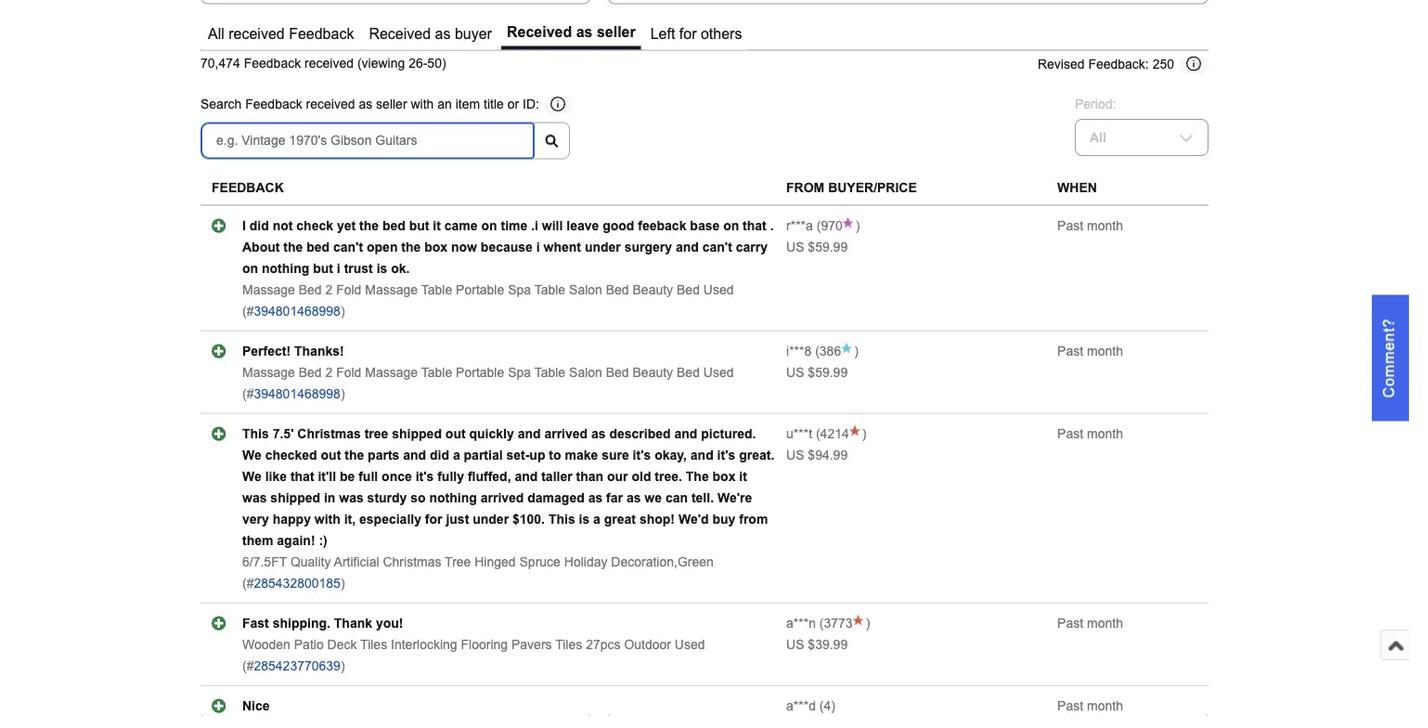 Task type: locate. For each thing, give the bounding box(es) containing it.
on right base
[[724, 218, 739, 233]]

0 horizontal spatial christmas
[[298, 426, 361, 441]]

bed up described
[[606, 365, 629, 380]]

1 horizontal spatial it
[[740, 469, 748, 484]]

feedback left by buyer. element for ( 970
[[787, 218, 813, 233]]

massage down about
[[242, 283, 295, 297]]

0 vertical spatial $59.99
[[808, 240, 848, 254]]

1 fold from the top
[[336, 283, 362, 297]]

2 fold from the top
[[336, 365, 362, 380]]

2 394801468998 from the top
[[254, 387, 341, 401]]

from
[[787, 181, 825, 195]]

1 beauty from the top
[[633, 283, 673, 297]]

box inside i did not check yet the bed but it came on time .i will leave good feeback base on that . about the bed can't open the box now because i whent under  surgery and can't carry on nothing but i trust is ok.
[[425, 240, 448, 254]]

nothing down fully
[[430, 491, 477, 505]]

1 vertical spatial is
[[579, 512, 590, 526]]

arrived
[[545, 426, 588, 441], [481, 491, 524, 505]]

i down .i
[[537, 240, 540, 254]]

( right a***d
[[820, 699, 824, 713]]

1 vertical spatial $59.99
[[808, 365, 848, 380]]

1 vertical spatial used
[[704, 365, 734, 380]]

2 (# from the top
[[242, 387, 254, 401]]

salon up 'make'
[[569, 365, 603, 380]]

we left the checked
[[242, 448, 262, 462]]

0 horizontal spatial this
[[242, 426, 269, 441]]

2 vertical spatial used
[[675, 637, 705, 652]]

1 vertical spatial 394801468998 )
[[254, 387, 345, 401]]

was up it,
[[339, 491, 364, 505]]

2 feedback left by buyer. element from the top
[[787, 344, 812, 358]]

0 vertical spatial beauty
[[633, 283, 673, 297]]

1 us $59.99 from the top
[[787, 240, 848, 254]]

past month element for 3773
[[1058, 616, 1124, 630]]

0 vertical spatial but
[[409, 218, 429, 233]]

patio
[[294, 637, 324, 652]]

0 vertical spatial us $59.99
[[787, 240, 848, 254]]

this
[[242, 426, 269, 441], [549, 512, 575, 526]]

5 past from the top
[[1058, 699, 1084, 713]]

1 vertical spatial did
[[430, 448, 450, 462]]

0 horizontal spatial is
[[377, 261, 388, 276]]

us down i***8
[[787, 365, 805, 380]]

5 feedback left by buyer. element from the top
[[787, 699, 816, 713]]

2 past from the top
[[1058, 344, 1084, 358]]

box inside this 7.5' christmas tree shipped out quickly and arrived as described and pictured. we checked out the parts and did a partial set-up to make sure it's okay, and it's great. we like that it'll be full once it's fully fluffed, and taller than our old tree. the box it was shipped in was sturdy so nothing arrived damaged as far as we can tell. we're very happy with it, especially for just under $100. this is a great shop! we'd buy from them again! :)
[[713, 469, 736, 484]]

is down damaged
[[579, 512, 590, 526]]

for inside this 7.5' christmas tree shipped out quickly and arrived as described and pictured. we checked out the parts and did a partial set-up to make sure it's okay, and it's great. we like that it'll be full once it's fully fluffed, and taller than our old tree. the box it was shipped in was sturdy so nothing arrived damaged as far as we can tell. we're very happy with it, especially for just under $100. this is a great shop! we'd buy from them again! :)
[[425, 512, 443, 526]]

0 horizontal spatial seller
[[376, 98, 407, 112]]

1 vertical spatial for
[[425, 512, 443, 526]]

(# inside 6/7.5ft quality artificial christmas tree hinged spruce holiday decoration,green (#
[[242, 576, 254, 590]]

4 (# from the top
[[242, 659, 254, 673]]

0 horizontal spatial was
[[242, 491, 267, 505]]

2 up thanks!
[[326, 283, 333, 297]]

used up pictured.
[[704, 365, 734, 380]]

0 vertical spatial christmas
[[298, 426, 361, 441]]

this left 7.5'
[[242, 426, 269, 441]]

1 feedback left by buyer. element from the top
[[787, 218, 813, 233]]

i
[[242, 218, 246, 233]]

spa up quickly
[[508, 365, 531, 380]]

1 horizontal spatial that
[[743, 218, 767, 233]]

with
[[411, 98, 434, 112], [315, 512, 341, 526]]

i
[[537, 240, 540, 254], [337, 261, 341, 276]]

3 us from the top
[[787, 448, 805, 462]]

portable for thanks!
[[456, 365, 505, 380]]

i did not check yet the bed but it came on time .i will leave good feeback base on that . about the bed can't open the box now because i whent under  surgery and can't carry on nothing but i trust is ok.
[[242, 218, 774, 276]]

0 vertical spatial 394801468998
[[254, 304, 341, 318]]

4 past month from the top
[[1058, 616, 1124, 630]]

all
[[208, 25, 225, 42], [1090, 130, 1107, 145]]

394801468998 for perfect! thanks!
[[254, 387, 341, 401]]

seller inside button
[[597, 23, 636, 40]]

it inside i did not check yet the bed but it came on time .i will leave good feeback base on that . about the bed can't open the box now because i whent under  surgery and can't carry on nothing but i trust is ok.
[[433, 218, 441, 233]]

2 we from the top
[[242, 469, 262, 484]]

nice
[[242, 699, 270, 713]]

received as seller
[[507, 23, 636, 40]]

and down base
[[676, 240, 699, 254]]

0 horizontal spatial for
[[425, 512, 443, 526]]

2 394801468998 link from the top
[[254, 387, 341, 401]]

1 horizontal spatial for
[[680, 25, 697, 42]]

1 vertical spatial spa
[[508, 365, 531, 380]]

( for 3773
[[820, 616, 824, 630]]

and down set-
[[515, 469, 538, 484]]

beauty for i***8
[[633, 365, 673, 380]]

on left time
[[482, 218, 497, 233]]

1 vertical spatial this
[[549, 512, 575, 526]]

shipped
[[392, 426, 442, 441], [271, 491, 320, 505]]

title
[[484, 98, 504, 112]]

shipped up parts
[[392, 426, 442, 441]]

for
[[680, 25, 697, 42], [425, 512, 443, 526]]

4 past from the top
[[1058, 616, 1084, 630]]

as
[[576, 23, 593, 40], [435, 25, 451, 42], [359, 98, 373, 112], [592, 426, 606, 441], [588, 491, 603, 505], [627, 491, 641, 505]]

0 horizontal spatial i
[[337, 261, 341, 276]]

2 salon from the top
[[569, 365, 603, 380]]

partial
[[464, 448, 503, 462]]

month for ( 3773
[[1088, 616, 1124, 630]]

1 horizontal spatial bed
[[383, 218, 406, 233]]

1 vertical spatial we
[[242, 469, 262, 484]]

1 horizontal spatial a
[[594, 512, 601, 526]]

394801468998 link for i did not check yet the bed but it came on time .i will leave good feeback base on that . about the bed can't open the box now because i whent under  surgery and can't carry on nothing but i trust is ok.
[[254, 304, 341, 318]]

wooden patio deck tiles interlocking flooring pavers tiles 27pcs outdoor used (#
[[242, 637, 705, 673]]

fold down thanks!
[[336, 365, 362, 380]]

(# down 6/7.5ft on the left bottom of page
[[242, 576, 254, 590]]

0 horizontal spatial but
[[313, 261, 333, 276]]

feedback left by buyer. element containing r***a
[[787, 218, 813, 233]]

out
[[446, 426, 466, 441], [321, 448, 341, 462]]

arrived up to
[[545, 426, 588, 441]]

4 feedback left by buyer. element from the top
[[787, 616, 816, 630]]

2 vertical spatial received
[[306, 98, 355, 112]]

(# down the perfect!
[[242, 387, 254, 401]]

fluffed,
[[468, 469, 511, 484]]

0 vertical spatial 394801468998 )
[[254, 304, 345, 318]]

0 horizontal spatial all
[[208, 25, 225, 42]]

box up we're
[[713, 469, 736, 484]]

(# inside wooden patio deck tiles interlocking flooring pavers tiles 27pcs outdoor used (#
[[242, 659, 254, 673]]

used for r***a
[[704, 283, 734, 297]]

0 horizontal spatial box
[[425, 240, 448, 254]]

1 vertical spatial 394801468998 link
[[254, 387, 341, 401]]

portable
[[456, 283, 505, 297], [456, 365, 505, 380]]

wooden
[[242, 637, 291, 652]]

as right far on the bottom of the page
[[627, 491, 641, 505]]

feedback inside button
[[289, 25, 354, 42]]

comment?
[[1381, 318, 1398, 398]]

2 beauty from the top
[[633, 365, 673, 380]]

it inside this 7.5' christmas tree shipped out quickly and arrived as described and pictured. we checked out the parts and did a partial set-up to make sure it's okay, and it's great. we like that it'll be full once it's fully fluffed, and taller than our old tree. the box it was shipped in was sturdy so nothing arrived damaged as far as we can tell. we're very happy with it, especially for just under $100. this is a great shop! we'd buy from them again! :)
[[740, 469, 748, 484]]

from buyer/price element
[[787, 181, 917, 195]]

3 past month from the top
[[1058, 426, 1124, 441]]

under inside this 7.5' christmas tree shipped out quickly and arrived as described and pictured. we checked out the parts and did a partial set-up to make sure it's okay, and it's great. we like that it'll be full once it's fully fluffed, and taller than our old tree. the box it was shipped in was sturdy so nothing arrived damaged as far as we can tell. we're very happy with it, especially for just under $100. this is a great shop! we'd buy from them again! :)
[[473, 512, 509, 526]]

2 portable from the top
[[456, 365, 505, 380]]

394801468998 ) for perfect! thanks!
[[254, 387, 345, 401]]

2 past month from the top
[[1058, 344, 1124, 358]]

it's down pictured.
[[718, 448, 736, 462]]

from
[[739, 512, 768, 526]]

1 past from the top
[[1058, 218, 1084, 233]]

1 vertical spatial nothing
[[430, 491, 477, 505]]

all for all received feedback
[[208, 25, 225, 42]]

1 vertical spatial fold
[[336, 365, 362, 380]]

0 vertical spatial did
[[250, 218, 269, 233]]

0 vertical spatial fold
[[336, 283, 362, 297]]

3773
[[824, 616, 853, 630]]

received as seller button
[[501, 19, 641, 49]]

us $59.99 down ( 386
[[787, 365, 848, 380]]

2 vertical spatial feedback
[[245, 98, 303, 112]]

this 7.5' christmas tree shipped out quickly and arrived as described and pictured. we checked out the parts and did a partial set-up to make sure it's okay, and it's great. we like that it'll be full once it's fully fluffed, and taller than our old tree. the box it was shipped in was sturdy so nothing arrived damaged as far as we can tell. we're very happy with it, especially for just under $100. this is a great shop! we'd buy from them again! :)
[[242, 426, 775, 548]]

( for 970
[[817, 218, 821, 233]]

0 vertical spatial that
[[743, 218, 767, 233]]

feedback left by buyer. element left the 4 in the right bottom of the page
[[787, 699, 816, 713]]

1 vertical spatial received
[[305, 56, 354, 71]]

2 month from the top
[[1088, 344, 1124, 358]]

e.g. Vintage 1970's Gibson Guitars text field
[[201, 122, 535, 159]]

4 past month element from the top
[[1058, 616, 1124, 630]]

did up fully
[[430, 448, 450, 462]]

old
[[632, 469, 651, 484]]

with left an at the top left of page
[[411, 98, 434, 112]]

$94.99
[[808, 448, 848, 462]]

2 394801468998 ) from the top
[[254, 387, 345, 401]]

2 for did
[[326, 283, 333, 297]]

okay,
[[655, 448, 687, 462]]

0 horizontal spatial it's
[[416, 469, 434, 484]]

all down period:
[[1090, 130, 1107, 145]]

can't down base
[[703, 240, 733, 254]]

bed up thanks!
[[299, 283, 322, 297]]

received right buyer
[[507, 23, 572, 40]]

3 past month element from the top
[[1058, 426, 1124, 441]]

1 us from the top
[[787, 240, 805, 254]]

pictured.
[[701, 426, 756, 441]]

it up we're
[[740, 469, 748, 484]]

received for received as seller
[[507, 23, 572, 40]]

received
[[507, 23, 572, 40], [369, 25, 431, 42]]

(# up the perfect!
[[242, 304, 254, 318]]

feedback left by buyer. element for ( 386
[[787, 344, 812, 358]]

all up 70,474
[[208, 25, 225, 42]]

tiles left 27pcs
[[556, 637, 583, 652]]

us
[[787, 240, 805, 254], [787, 365, 805, 380], [787, 448, 805, 462], [787, 637, 805, 652]]

70,474
[[201, 56, 240, 71]]

christmas left the tree
[[383, 555, 442, 569]]

we left like
[[242, 469, 262, 484]]

feedback left by buyer. element for ( 4214
[[787, 426, 813, 441]]

past
[[1058, 218, 1084, 233], [1058, 344, 1084, 358], [1058, 426, 1084, 441], [1058, 616, 1084, 630], [1058, 699, 1084, 713]]

all inside dropdown button
[[1090, 130, 1107, 145]]

1 vertical spatial seller
[[376, 98, 407, 112]]

0 vertical spatial 2
[[326, 283, 333, 297]]

0 vertical spatial nothing
[[262, 261, 310, 276]]

) down thanks!
[[341, 387, 345, 401]]

received inside button
[[229, 25, 285, 42]]

did inside this 7.5' christmas tree shipped out quickly and arrived as described and pictured. we checked out the parts and did a partial set-up to make sure it's okay, and it's great. we like that it'll be full once it's fully fluffed, and taller than our old tree. the box it was shipped in was sturdy so nothing arrived damaged as far as we can tell. we're very happy with it, especially for just under $100. this is a great shop! we'd buy from them again! :)
[[430, 448, 450, 462]]

for right "left"
[[680, 25, 697, 42]]

394801468998 up perfect! thanks! element
[[254, 304, 341, 318]]

seller down (viewing
[[376, 98, 407, 112]]

1 horizontal spatial nothing
[[430, 491, 477, 505]]

or
[[508, 98, 519, 112]]

massage up tree on the bottom of page
[[365, 365, 418, 380]]

( for 386
[[816, 344, 820, 358]]

r***a
[[787, 218, 813, 233]]

0 horizontal spatial bed
[[307, 240, 330, 254]]

( right u***t
[[816, 426, 821, 441]]

2 us $59.99 from the top
[[787, 365, 848, 380]]

under down the good
[[585, 240, 621, 254]]

bed
[[383, 218, 406, 233], [307, 240, 330, 254]]

3 past from the top
[[1058, 426, 1084, 441]]

1 horizontal spatial christmas
[[383, 555, 442, 569]]

thank
[[334, 616, 372, 630]]

us $59.99 down the ( 970
[[787, 240, 848, 254]]

0 vertical spatial spa
[[508, 283, 531, 297]]

1 spa from the top
[[508, 283, 531, 297]]

1 tiles from the left
[[360, 637, 387, 652]]

$59.99
[[808, 240, 848, 254], [808, 365, 848, 380]]

1 horizontal spatial is
[[579, 512, 590, 526]]

feedback left by buyer. element containing i***8
[[787, 344, 812, 358]]

1 horizontal spatial with
[[411, 98, 434, 112]]

5 past month from the top
[[1058, 699, 1124, 713]]

1 vertical spatial under
[[473, 512, 509, 526]]

month for ( 4214
[[1088, 426, 1124, 441]]

i left trust
[[337, 261, 341, 276]]

0 vertical spatial we
[[242, 448, 262, 462]]

1 horizontal spatial box
[[713, 469, 736, 484]]

christmas up it'll
[[298, 426, 361, 441]]

3 month from the top
[[1088, 426, 1124, 441]]

past month for 4214
[[1058, 426, 1124, 441]]

feedback left by buyer. element
[[787, 218, 813, 233], [787, 344, 812, 358], [787, 426, 813, 441], [787, 616, 816, 630], [787, 699, 816, 713]]

this 7.5' christmas tree shipped out quickly and arrived as described and pictured. we checked out the parts and did a partial set-up to make sure it's okay, and it's great. we like that it'll be full once it's fully fluffed, and taller than our old tree. the box it was shipped in was sturdy so nothing arrived damaged as far as we can tell. we're very happy with it, especially for just under $100. this is a great shop! we'd buy from them again! :) element
[[242, 426, 775, 548]]

1 394801468998 link from the top
[[254, 304, 341, 318]]

1 vertical spatial with
[[315, 512, 341, 526]]

feedback left by buyer. element left 386
[[787, 344, 812, 358]]

past month element for 970
[[1058, 218, 1124, 233]]

1 massage bed 2 fold massage table portable spa table salon bed beauty bed used (# from the top
[[242, 283, 734, 318]]

$59.99 down ( 386
[[808, 365, 848, 380]]

past month element
[[1058, 218, 1124, 233], [1058, 344, 1124, 358], [1058, 426, 1124, 441], [1058, 616, 1124, 630], [1058, 699, 1124, 713]]

bed down check
[[307, 240, 330, 254]]

spa for i did not check yet the bed but it came on time .i will leave good feeback base on that . about the bed can't open the box now because i whent under  surgery and can't carry on nothing but i trust is ok.
[[508, 283, 531, 297]]

1 $59.99 from the top
[[808, 240, 848, 254]]

with down in
[[315, 512, 341, 526]]

0 horizontal spatial on
[[242, 261, 258, 276]]

1 horizontal spatial i
[[537, 240, 540, 254]]

0 horizontal spatial shipped
[[271, 491, 320, 505]]

you!
[[376, 616, 403, 630]]

on
[[482, 218, 497, 233], [724, 218, 739, 233], [242, 261, 258, 276]]

buyer
[[455, 25, 492, 42]]

285423770639 link
[[254, 659, 341, 673]]

0 vertical spatial feedback
[[289, 25, 354, 42]]

it's up old on the bottom
[[633, 448, 651, 462]]

checked
[[265, 448, 317, 462]]

1 vertical spatial a
[[594, 512, 601, 526]]

portable for did
[[456, 283, 505, 297]]

0 vertical spatial this
[[242, 426, 269, 441]]

1 394801468998 ) from the top
[[254, 304, 345, 318]]

$39.99
[[808, 637, 848, 652]]

0 vertical spatial is
[[377, 261, 388, 276]]

nothing
[[262, 261, 310, 276], [430, 491, 477, 505]]

2
[[326, 283, 333, 297], [326, 365, 333, 380]]

1 horizontal spatial shipped
[[392, 426, 442, 441]]

1 past month element from the top
[[1058, 218, 1124, 233]]

feedback left by buyer. element up us $94.99
[[787, 426, 813, 441]]

1 horizontal spatial seller
[[597, 23, 636, 40]]

past month for 970
[[1058, 218, 1124, 233]]

under right the just
[[473, 512, 509, 526]]

revised
[[1038, 57, 1085, 72]]

) right a***d
[[831, 699, 836, 713]]

2 2 from the top
[[326, 365, 333, 380]]

2 massage bed 2 fold massage table portable spa table salon bed beauty bed used (# from the top
[[242, 365, 734, 401]]

past for ( 3773
[[1058, 616, 1084, 630]]

received as buyer
[[369, 25, 492, 42]]

feedback left by buyer. element for ( 3773
[[787, 616, 816, 630]]

3 (# from the top
[[242, 576, 254, 590]]

1 horizontal spatial all
[[1090, 130, 1107, 145]]

received for search
[[306, 98, 355, 112]]

that down the checked
[[291, 469, 314, 484]]

394801468998 link up perfect! thanks! element
[[254, 304, 341, 318]]

described
[[610, 426, 671, 441]]

1 horizontal spatial can't
[[703, 240, 733, 254]]

1 month from the top
[[1088, 218, 1124, 233]]

us $59.99 for 386
[[787, 365, 848, 380]]

1 horizontal spatial was
[[339, 491, 364, 505]]

past month element for 4214
[[1058, 426, 1124, 441]]

1 horizontal spatial arrived
[[545, 426, 588, 441]]

0 vertical spatial portable
[[456, 283, 505, 297]]

decoration,green
[[611, 555, 714, 569]]

and up once at the bottom left of the page
[[403, 448, 426, 462]]

1 horizontal spatial tiles
[[556, 637, 583, 652]]

1 past month from the top
[[1058, 218, 1124, 233]]

make
[[565, 448, 598, 462]]

received as buyer button
[[364, 19, 498, 49]]

1 vertical spatial out
[[321, 448, 341, 462]]

fast shipping.  thank you! element
[[242, 616, 403, 630]]

buy
[[713, 512, 736, 526]]

nice element
[[242, 699, 270, 713]]

1 vertical spatial portable
[[456, 365, 505, 380]]

3 feedback left by buyer. element from the top
[[787, 426, 813, 441]]

again!
[[277, 533, 315, 548]]

fold for thanks!
[[336, 365, 362, 380]]

0 vertical spatial box
[[425, 240, 448, 254]]

4 month from the top
[[1088, 616, 1124, 630]]

2 spa from the top
[[508, 365, 531, 380]]

) down 'artificial' at the bottom left of page
[[341, 576, 345, 590]]

0 horizontal spatial can't
[[333, 240, 363, 254]]

us $59.99
[[787, 240, 848, 254], [787, 365, 848, 380]]

as up sure
[[592, 426, 606, 441]]

feedback left by buyer. element up the 'us $39.99'
[[787, 616, 816, 630]]

0 horizontal spatial did
[[250, 218, 269, 233]]

2 us from the top
[[787, 365, 805, 380]]

4 us from the top
[[787, 637, 805, 652]]

a up fully
[[453, 448, 460, 462]]

all inside button
[[208, 25, 225, 42]]

under inside i did not check yet the bed but it came on time .i will leave good feeback base on that . about the bed can't open the box now because i whent under  surgery and can't carry on nothing but i trust is ok.
[[585, 240, 621, 254]]

1 was from the left
[[242, 491, 267, 505]]

it left came
[[433, 218, 441, 233]]

was up very
[[242, 491, 267, 505]]

1 394801468998 from the top
[[254, 304, 341, 318]]

the right 'yet'
[[359, 218, 379, 233]]

feedback left by buyer. element containing u***t
[[787, 426, 813, 441]]

0 vertical spatial seller
[[597, 23, 636, 40]]

massage bed 2 fold massage table portable spa table salon bed beauty bed used (# up quickly
[[242, 365, 734, 401]]

select the feedback time period you want to see element
[[1075, 97, 1117, 111]]

394801468998 link
[[254, 304, 341, 318], [254, 387, 341, 401]]

us down u***t
[[787, 448, 805, 462]]

feedback left by buyer. element containing a***n
[[787, 616, 816, 630]]

the
[[359, 218, 379, 233], [284, 240, 303, 254], [401, 240, 421, 254], [345, 448, 364, 462]]

salon for i***8
[[569, 365, 603, 380]]

that inside i did not check yet the bed but it came on time .i will leave good feeback base on that . about the bed can't open the box now because i whent under  surgery and can't carry on nothing but i trust is ok.
[[743, 218, 767, 233]]

1 vertical spatial salon
[[569, 365, 603, 380]]

can't down 'yet'
[[333, 240, 363, 254]]

0 vertical spatial under
[[585, 240, 621, 254]]

us down r***a
[[787, 240, 805, 254]]

394801468998 ) up perfect! thanks! element
[[254, 304, 345, 318]]

shipped up happy
[[271, 491, 320, 505]]

past for ( 4214
[[1058, 426, 1084, 441]]

1 vertical spatial feedback
[[244, 56, 301, 71]]

1 horizontal spatial this
[[549, 512, 575, 526]]

spa for perfect! thanks!
[[508, 365, 531, 380]]

1 vertical spatial beauty
[[633, 365, 673, 380]]

1 vertical spatial it
[[740, 469, 748, 484]]

0 horizontal spatial a
[[453, 448, 460, 462]]

1 vertical spatial that
[[291, 469, 314, 484]]

i***8
[[787, 344, 812, 358]]

0 vertical spatial shipped
[[392, 426, 442, 441]]

christmas
[[298, 426, 361, 441], [383, 555, 442, 569]]

great
[[604, 512, 636, 526]]

(
[[817, 218, 821, 233], [816, 344, 820, 358], [816, 426, 821, 441], [820, 616, 824, 630], [820, 699, 824, 713]]

used
[[704, 283, 734, 297], [704, 365, 734, 380], [675, 637, 705, 652]]

beauty up described
[[633, 365, 673, 380]]

0 horizontal spatial under
[[473, 512, 509, 526]]

5 month from the top
[[1088, 699, 1124, 713]]

once
[[382, 469, 412, 484]]

tiles down you!
[[360, 637, 387, 652]]

2 past month element from the top
[[1058, 344, 1124, 358]]

1 salon from the top
[[569, 283, 603, 297]]

1 horizontal spatial under
[[585, 240, 621, 254]]

us for a***n
[[787, 637, 805, 652]]

394801468998 )
[[254, 304, 345, 318], [254, 387, 345, 401]]

it's
[[633, 448, 651, 462], [718, 448, 736, 462], [416, 469, 434, 484]]

received down 70,474 feedback received (viewing 26-50)
[[306, 98, 355, 112]]

1 vertical spatial all
[[1090, 130, 1107, 145]]

26-
[[409, 56, 428, 71]]

box left now
[[425, 240, 448, 254]]

feedback element
[[212, 181, 284, 195]]

( for 4214
[[816, 426, 821, 441]]

( right a***n
[[820, 616, 824, 630]]

received for 70,474
[[305, 56, 354, 71]]

285432800185
[[254, 576, 341, 590]]

394801468998 link for perfect! thanks!
[[254, 387, 341, 401]]

i did not check yet the bed but it came on time .i will leave good feeback base on that .
about the bed can't open the box now because i whent under  surgery and can't carry on nothing but i trust is ok. element
[[242, 218, 774, 276]]

1 portable from the top
[[456, 283, 505, 297]]

1 horizontal spatial out
[[446, 426, 466, 441]]

bed up open
[[383, 218, 406, 233]]

on down about
[[242, 261, 258, 276]]

2 $59.99 from the top
[[808, 365, 848, 380]]

1 2 from the top
[[326, 283, 333, 297]]

christmas inside this 7.5' christmas tree shipped out quickly and arrived as described and pictured. we checked out the parts and did a partial set-up to make sure it's okay, and it's great. we like that it'll be full once it's fully fluffed, and taller than our old tree. the box it was shipped in was sturdy so nothing arrived damaged as far as we can tell. we're very happy with it, especially for just under $100. this is a great shop! we'd buy from them again! :)
[[298, 426, 361, 441]]

us for u***t
[[787, 448, 805, 462]]

for inside button
[[680, 25, 697, 42]]

but left trust
[[313, 261, 333, 276]]

massage down the perfect!
[[242, 365, 295, 380]]

a left great
[[594, 512, 601, 526]]

massage bed 2 fold massage table portable spa table salon bed beauty bed used (# down because
[[242, 283, 734, 318]]

1 vertical spatial 2
[[326, 365, 333, 380]]

feedback
[[289, 25, 354, 42], [244, 56, 301, 71], [245, 98, 303, 112]]



Task type: describe. For each thing, give the bounding box(es) containing it.
came
[[445, 218, 478, 233]]

bed down thanks!
[[299, 365, 322, 380]]

394801468998 ) for i did not check yet the bed but it came on time .i will leave good feeback base on that . about the bed can't open the box now because i whent under  surgery and can't carry on nothing but i trust is ok.
[[254, 304, 345, 318]]

past for ( 970
[[1058, 218, 1084, 233]]

285432800185 )
[[254, 576, 345, 590]]

1 vertical spatial but
[[313, 261, 333, 276]]

bed down surgery
[[606, 283, 629, 297]]

surgery
[[625, 240, 672, 254]]

27pcs
[[586, 637, 621, 652]]

2 for thanks!
[[326, 365, 333, 380]]

damaged
[[528, 491, 585, 505]]

5 past month element from the top
[[1058, 699, 1124, 713]]

the inside this 7.5' christmas tree shipped out quickly and arrived as described and pictured. we checked out the parts and did a partial set-up to make sure it's okay, and it's great. we like that it'll be full once it's fully fluffed, and taller than our old tree. the box it was shipped in was sturdy so nothing arrived damaged as far as we can tell. we're very happy with it, especially for just under $100. this is a great shop! we'd buy from them again! :)
[[345, 448, 364, 462]]

perfect! thanks! element
[[242, 344, 344, 358]]

1 vertical spatial bed
[[307, 240, 330, 254]]

50)
[[428, 56, 446, 71]]

left for others button
[[645, 19, 748, 49]]

from buyer/price
[[787, 181, 917, 195]]

2 horizontal spatial on
[[724, 218, 739, 233]]

used for i***8
[[704, 365, 734, 380]]

) right 386
[[855, 344, 859, 358]]

feedback left by buyer. element containing a***d
[[787, 699, 816, 713]]

ok.
[[391, 261, 410, 276]]

past month for 3773
[[1058, 616, 1124, 630]]

us $94.99
[[787, 448, 848, 462]]

2 was from the left
[[339, 491, 364, 505]]

( 3773
[[816, 616, 853, 630]]

2 horizontal spatial it's
[[718, 448, 736, 462]]

a***n
[[787, 616, 816, 630]]

7.5'
[[273, 426, 294, 441]]

394801468998 for i did not check yet the bed but it came on time .i will leave good feeback base on that . about the bed can't open the box now because i whent under  surgery and can't carry on nothing but i trust is ok.
[[254, 304, 341, 318]]

did inside i did not check yet the bed but it came on time .i will leave good feeback base on that . about the bed can't open the box now because i whent under  surgery and can't carry on nothing but i trust is ok.
[[250, 218, 269, 233]]

search
[[201, 98, 242, 112]]

feedback:
[[1089, 57, 1150, 72]]

used inside wooden patio deck tiles interlocking flooring pavers tiles 27pcs outdoor used (#
[[675, 637, 705, 652]]

beauty for r***a
[[633, 283, 673, 297]]

received for received as buyer
[[369, 25, 431, 42]]

left
[[651, 25, 676, 42]]

and up okay,
[[675, 426, 698, 441]]

trust
[[344, 261, 373, 276]]

( 4214
[[813, 426, 850, 441]]

past month for 386
[[1058, 344, 1124, 358]]

$59.99 for 970
[[808, 240, 848, 254]]

is inside this 7.5' christmas tree shipped out quickly and arrived as described and pictured. we checked out the parts and did a partial set-up to make sure it's okay, and it's great. we like that it'll be full once it's fully fluffed, and taller than our old tree. the box it was shipped in was sturdy so nothing arrived damaged as far as we can tell. we're very happy with it, especially for just under $100. this is a great shop! we'd buy from them again! :)
[[579, 512, 590, 526]]

2 can't from the left
[[703, 240, 733, 254]]

u***t
[[787, 426, 813, 441]]

happy
[[273, 512, 311, 526]]

full
[[359, 469, 378, 484]]

can
[[666, 491, 688, 505]]

past month element for 386
[[1058, 344, 1124, 358]]

1 (# from the top
[[242, 304, 254, 318]]

(viewing
[[357, 56, 405, 71]]

0 vertical spatial bed
[[383, 218, 406, 233]]

christmas inside 6/7.5ft quality artificial christmas tree hinged spruce holiday decoration,green (#
[[383, 555, 442, 569]]

very
[[242, 512, 269, 526]]

that inside this 7.5' christmas tree shipped out quickly and arrived as described and pictured. we checked out the parts and did a partial set-up to make sure it's okay, and it's great. we like that it'll be full once it's fully fluffed, and taller than our old tree. the box it was shipped in was sturdy so nothing arrived damaged as far as we can tell. we're very happy with it, especially for just under $100. this is a great shop! we'd buy from them again! :)
[[291, 469, 314, 484]]

as up 50)
[[435, 25, 451, 42]]

feedback
[[212, 181, 284, 195]]

fast
[[242, 616, 269, 630]]

leave
[[567, 218, 599, 233]]

fully
[[438, 469, 464, 484]]

and up the
[[691, 448, 714, 462]]

285423770639 )
[[254, 659, 345, 673]]

when element
[[1058, 181, 1098, 195]]

) right 4214
[[863, 426, 867, 441]]

our
[[607, 469, 628, 484]]

pavers
[[512, 637, 552, 652]]

as up e.g. vintage 1970's gibson guitars text field
[[359, 98, 373, 112]]

buyer/price
[[829, 181, 917, 195]]

massage bed 2 fold massage table portable spa table salon bed beauty bed used (# for thanks!
[[242, 365, 734, 401]]

set-
[[507, 448, 530, 462]]

) right 3773
[[866, 616, 870, 630]]

holiday
[[564, 555, 608, 569]]

the down not
[[284, 240, 303, 254]]

1 horizontal spatial but
[[409, 218, 429, 233]]

up
[[530, 448, 546, 462]]

far
[[607, 491, 623, 505]]

bed down base
[[677, 283, 700, 297]]

quality
[[291, 555, 331, 569]]

massage down ok.
[[365, 283, 418, 297]]

month for ( 970
[[1088, 218, 1124, 233]]

whent
[[544, 240, 581, 254]]

285432800185 link
[[254, 576, 341, 590]]

is inside i did not check yet the bed but it came on time .i will leave good feeback base on that . about the bed can't open the box now because i whent under  surgery and can't carry on nothing but i trust is ok.
[[377, 261, 388, 276]]

) right the 970
[[856, 218, 860, 233]]

we'd
[[679, 512, 709, 526]]

1 can't from the left
[[333, 240, 363, 254]]

an
[[438, 98, 452, 112]]

us for i***8
[[787, 365, 805, 380]]

like
[[265, 469, 287, 484]]

) down "deck"
[[341, 659, 345, 673]]

as left "left"
[[576, 23, 593, 40]]

the up ok.
[[401, 240, 421, 254]]

perfect!
[[242, 344, 291, 358]]

others
[[701, 25, 742, 42]]

especially
[[359, 512, 422, 526]]

will
[[542, 218, 563, 233]]

4214
[[821, 426, 850, 441]]

0 vertical spatial i
[[537, 240, 540, 254]]

$59.99 for 386
[[808, 365, 848, 380]]

tell.
[[692, 491, 714, 505]]

sure
[[602, 448, 629, 462]]

1 vertical spatial i
[[337, 261, 341, 276]]

and inside i did not check yet the bed but it came on time .i will leave good feeback base on that . about the bed can't open the box now because i whent under  surgery and can't carry on nothing but i trust is ok.
[[676, 240, 699, 254]]

4
[[824, 699, 831, 713]]

massage bed 2 fold massage table portable spa table salon bed beauty bed used (# for did
[[242, 283, 734, 318]]

to
[[549, 448, 561, 462]]

250
[[1153, 57, 1175, 72]]

0 horizontal spatial out
[[321, 448, 341, 462]]

feedback for search
[[245, 98, 303, 112]]

us for r***a
[[787, 240, 805, 254]]

2 tiles from the left
[[556, 637, 583, 652]]

tree
[[445, 555, 471, 569]]

bed up okay,
[[677, 365, 700, 380]]

nothing inside i did not check yet the bed but it came on time .i will leave good feeback base on that . about the bed can't open the box now because i whent under  surgery and can't carry on nothing but i trust is ok.
[[262, 261, 310, 276]]

perfect! thanks!
[[242, 344, 344, 358]]

nothing inside this 7.5' christmas tree shipped out quickly and arrived as described and pictured. we checked out the parts and did a partial set-up to make sure it's okay, and it's great. we like that it'll be full once it's fully fluffed, and taller than our old tree. the box it was shipped in was sturdy so nothing arrived damaged as far as we can tell. we're very happy with it, especially for just under $100. this is a great shop! we'd buy from them again! :)
[[430, 491, 477, 505]]

month for ( 386
[[1088, 344, 1124, 358]]

revised feedback: 250
[[1038, 57, 1175, 72]]

0 vertical spatial with
[[411, 98, 434, 112]]

outdoor
[[624, 637, 671, 652]]

taller
[[542, 469, 573, 484]]

fold for did
[[336, 283, 362, 297]]

salon for r***a
[[569, 283, 603, 297]]

( 386
[[812, 344, 842, 358]]

tree.
[[655, 469, 683, 484]]

be
[[340, 469, 355, 484]]

with inside this 7.5' christmas tree shipped out quickly and arrived as described and pictured. we checked out the parts and did a partial set-up to make sure it's okay, and it's great. we like that it'll be full once it's fully fluffed, and taller than our old tree. the box it was shipped in was sturdy so nothing arrived damaged as far as we can tell. we're very happy with it, especially for just under $100. this is a great shop! we'd buy from them again! :)
[[315, 512, 341, 526]]

6/7.5ft
[[242, 555, 287, 569]]

285423770639
[[254, 659, 341, 673]]

us $59.99 for 970
[[787, 240, 848, 254]]

sturdy
[[367, 491, 407, 505]]

time
[[501, 218, 528, 233]]

feedback for 70,474
[[244, 56, 301, 71]]

it'll
[[318, 469, 336, 484]]

1 we from the top
[[242, 448, 262, 462]]

all for all
[[1090, 130, 1107, 145]]

0 vertical spatial arrived
[[545, 426, 588, 441]]

and up up
[[518, 426, 541, 441]]

carry
[[736, 240, 768, 254]]

1 vertical spatial shipped
[[271, 491, 320, 505]]

quickly
[[469, 426, 514, 441]]

shop!
[[640, 512, 675, 526]]

open
[[367, 240, 398, 254]]

) down trust
[[341, 304, 345, 318]]

just
[[446, 512, 469, 526]]

past for ( 386
[[1058, 344, 1084, 358]]

when
[[1058, 181, 1098, 195]]

them
[[242, 533, 273, 548]]

shipping.
[[273, 616, 331, 630]]

.
[[771, 218, 774, 233]]

all received feedback
[[208, 25, 354, 42]]

id:
[[523, 98, 540, 112]]

all button
[[1075, 119, 1209, 156]]

as left far on the bottom of the page
[[588, 491, 603, 505]]

we
[[645, 491, 662, 505]]

parts
[[368, 448, 400, 462]]

1 vertical spatial arrived
[[481, 491, 524, 505]]

us $39.99
[[787, 637, 848, 652]]

970
[[821, 218, 843, 233]]

so
[[411, 491, 426, 505]]

flooring
[[461, 637, 508, 652]]

the
[[686, 469, 709, 484]]

1 horizontal spatial it's
[[633, 448, 651, 462]]

1 horizontal spatial on
[[482, 218, 497, 233]]



Task type: vqa. For each thing, say whether or not it's contained in the screenshot.
rightmost contact
no



